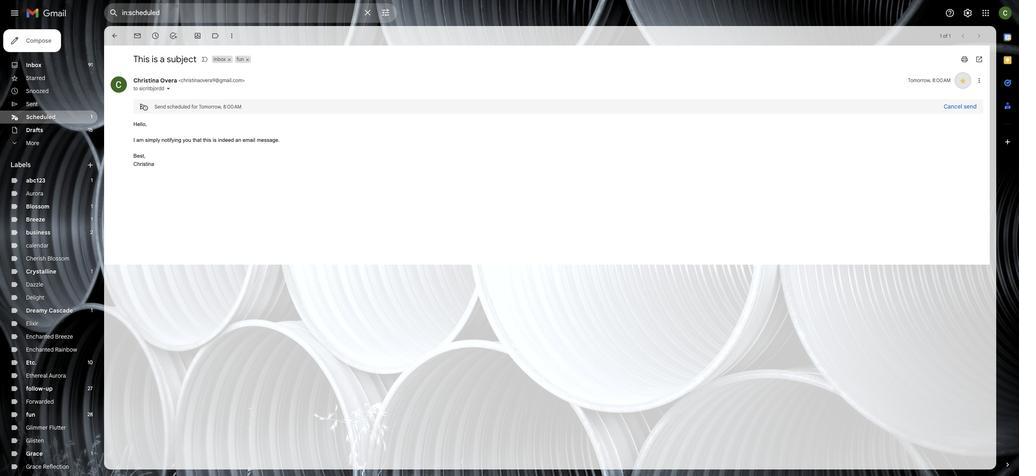 Task type: locate. For each thing, give the bounding box(es) containing it.
enchanted for enchanted rainbow
[[26, 346, 54, 353]]

0 horizontal spatial is
[[152, 54, 158, 65]]

0 vertical spatial fun
[[237, 56, 244, 62]]

labels navigation
[[0, 26, 104, 476]]

0 horizontal spatial tomorrow,
[[199, 104, 222, 110]]

1 horizontal spatial 8:00 am
[[933, 77, 951, 83]]

notifying
[[162, 137, 181, 143]]

grace link
[[26, 450, 43, 458]]

to
[[133, 85, 138, 92]]

>
[[242, 77, 245, 83]]

1 horizontal spatial breeze
[[55, 333, 73, 340]]

fun inside labels navigation
[[26, 411, 35, 419]]

Starred checkbox
[[959, 76, 967, 85]]

best, christina
[[133, 153, 154, 167]]

fun
[[237, 56, 244, 62], [26, 411, 35, 419]]

send
[[155, 104, 166, 110]]

an
[[235, 137, 241, 143]]

1 for breeze
[[91, 216, 93, 223]]

27
[[88, 386, 93, 392]]

enchanted up etc.
[[26, 346, 54, 353]]

1 horizontal spatial tomorrow,
[[908, 77, 932, 83]]

None search field
[[104, 3, 397, 23]]

1 for scheduled
[[91, 114, 93, 120]]

fun right inbox button
[[237, 56, 244, 62]]

breeze up rainbow
[[55, 333, 73, 340]]

fun inside button
[[237, 56, 244, 62]]

blossom up "breeze" link at the top of page
[[26, 203, 49, 210]]

2 christina from the top
[[133, 161, 154, 167]]

0 vertical spatial blossom
[[26, 203, 49, 210]]

compose button
[[3, 29, 61, 52]]

more button
[[0, 137, 98, 150]]

cherish blossom
[[26, 255, 69, 262]]

glimmer
[[26, 424, 48, 432]]

you
[[183, 137, 191, 143]]

business
[[26, 229, 51, 236]]

enchanted
[[26, 333, 54, 340], [26, 346, 54, 353]]

1 enchanted from the top
[[26, 333, 54, 340]]

8:00 am left 'starred' image
[[933, 77, 951, 83]]

0 horizontal spatial inbox
[[26, 61, 41, 69]]

1 horizontal spatial inbox
[[214, 56, 226, 62]]

tab list
[[997, 26, 1019, 447]]

breeze
[[26, 216, 45, 223], [55, 333, 73, 340]]

support image
[[945, 8, 955, 18]]

1 vertical spatial christina
[[133, 161, 154, 167]]

0 horizontal spatial fun
[[26, 411, 35, 419]]

i am simply notifying you that this is indeed an email message.
[[133, 137, 280, 143]]

sent link
[[26, 100, 38, 108]]

1 for abc123
[[91, 177, 93, 183]]

91
[[88, 62, 93, 68]]

2 grace from the top
[[26, 463, 42, 471]]

is left a
[[152, 54, 158, 65]]

1 vertical spatial grace
[[26, 463, 42, 471]]

2 enchanted from the top
[[26, 346, 54, 353]]

grace down grace 'link'
[[26, 463, 42, 471]]

blossom link
[[26, 203, 49, 210]]

0 vertical spatial christina
[[133, 77, 159, 84]]

aurora down abc123 link
[[26, 190, 43, 197]]

i
[[133, 137, 135, 143]]

1 vertical spatial blossom
[[47, 255, 69, 262]]

christina
[[133, 77, 159, 84], [133, 161, 154, 167]]

sent
[[26, 100, 38, 108]]

search mail image
[[107, 6, 121, 20]]

cherish blossom link
[[26, 255, 69, 262]]

christina up to sicritbjordd
[[133, 77, 159, 84]]

email
[[243, 137, 255, 143]]

inbox inside button
[[214, 56, 226, 62]]

breeze link
[[26, 216, 45, 223]]

christina overa < christinaovera9@gmail.com >
[[133, 77, 245, 84]]

am
[[136, 137, 144, 143]]

fun for fun link
[[26, 411, 35, 419]]

0 vertical spatial grace
[[26, 450, 43, 458]]

0 vertical spatial tomorrow,
[[908, 77, 932, 83]]

1 vertical spatial enchanted
[[26, 346, 54, 353]]

sicritbjordd
[[139, 85, 164, 92]]

grace reflection link
[[26, 463, 69, 471]]

back to scheduled image
[[111, 32, 119, 40]]

1 vertical spatial fun
[[26, 411, 35, 419]]

8:00 am
[[933, 77, 951, 83], [223, 104, 242, 110]]

1 for blossom
[[91, 203, 93, 209]]

1 horizontal spatial fun
[[237, 56, 244, 62]]

inbox left fun button
[[214, 56, 226, 62]]

send
[[964, 103, 977, 110]]

inbox inside labels navigation
[[26, 61, 41, 69]]

Search mail text field
[[122, 9, 358, 17]]

fun up glimmer
[[26, 411, 35, 419]]

more
[[26, 140, 39, 147]]

tomorrow, inside cell
[[908, 77, 932, 83]]

enchanted breeze
[[26, 333, 73, 340]]

0 vertical spatial aurora
[[26, 190, 43, 197]]

0 vertical spatial 8:00 am
[[933, 77, 951, 83]]

fun link
[[26, 411, 35, 419]]

starred link
[[26, 74, 45, 82]]

indeed
[[218, 137, 234, 143]]

inbox for inbox button
[[214, 56, 226, 62]]

0 horizontal spatial 8:00 am
[[223, 104, 242, 110]]

inbox up starred link
[[26, 61, 41, 69]]

tomorrow,
[[908, 77, 932, 83], [199, 104, 222, 110]]

grace
[[26, 450, 43, 458], [26, 463, 42, 471]]

1 horizontal spatial aurora
[[49, 372, 66, 380]]

grace down glisten
[[26, 450, 43, 458]]

delight
[[26, 294, 44, 301]]

enchanted down elixir
[[26, 333, 54, 340]]

1 vertical spatial is
[[213, 137, 217, 143]]

cascade
[[49, 307, 73, 314]]

is
[[152, 54, 158, 65], [213, 137, 217, 143]]

0 vertical spatial breeze
[[26, 216, 45, 223]]

1
[[940, 33, 942, 39], [949, 33, 951, 39], [91, 114, 93, 120], [91, 177, 93, 183], [91, 203, 93, 209], [91, 216, 93, 223], [91, 268, 93, 275], [91, 308, 93, 314], [91, 451, 93, 457]]

main menu image
[[10, 8, 20, 18]]

inbox link
[[26, 61, 41, 69]]

move to inbox image
[[194, 32, 202, 40]]

blossom up crystalline link
[[47, 255, 69, 262]]

0 horizontal spatial aurora
[[26, 190, 43, 197]]

labels image
[[212, 32, 220, 40]]

8:00 am inside tomorrow, 8:00 am cell
[[933, 77, 951, 83]]

delight link
[[26, 294, 44, 301]]

8:00 am down christinaovera9@gmail.com
[[223, 104, 242, 110]]

inbox
[[214, 56, 226, 62], [26, 61, 41, 69]]

labels heading
[[11, 161, 86, 169]]

1 grace from the top
[[26, 450, 43, 458]]

enchanted rainbow
[[26, 346, 77, 353]]

dreamy cascade
[[26, 307, 73, 314]]

rainbow
[[55, 346, 77, 353]]

1 vertical spatial aurora
[[49, 372, 66, 380]]

etc.
[[26, 359, 37, 366]]

best,
[[133, 153, 145, 159]]

aurora up up
[[49, 372, 66, 380]]

to sicritbjordd
[[133, 85, 164, 92]]

fun button
[[235, 56, 245, 63]]

add to tasks image
[[169, 32, 177, 40]]

christina down best,
[[133, 161, 154, 167]]

is right this
[[213, 137, 217, 143]]

overa
[[160, 77, 177, 84]]

breeze down blossom link
[[26, 216, 45, 223]]

0 vertical spatial enchanted
[[26, 333, 54, 340]]

10
[[88, 360, 93, 366]]



Task type: describe. For each thing, give the bounding box(es) containing it.
this
[[203, 137, 211, 143]]

dazzle
[[26, 281, 43, 288]]

forwarded
[[26, 398, 54, 406]]

15
[[88, 127, 93, 133]]

calendar
[[26, 242, 49, 249]]

crystalline
[[26, 268, 56, 275]]

enchanted breeze link
[[26, 333, 73, 340]]

starred image
[[959, 76, 967, 85]]

inbox for inbox link
[[26, 61, 41, 69]]

of
[[943, 33, 948, 39]]

fun for fun button
[[237, 56, 244, 62]]

christinaovera9@gmail.com
[[181, 77, 242, 83]]

business link
[[26, 229, 51, 236]]

follow-up
[[26, 385, 53, 393]]

drafts
[[26, 127, 43, 134]]

1 christina from the top
[[133, 77, 159, 84]]

elixir
[[26, 320, 38, 327]]

1 for crystalline
[[91, 268, 93, 275]]

dreamy
[[26, 307, 48, 314]]

snoozed
[[26, 87, 49, 95]]

subject
[[167, 54, 197, 65]]

elixir link
[[26, 320, 38, 327]]

this is a subject
[[133, 54, 197, 65]]

1 vertical spatial 8:00 am
[[223, 104, 242, 110]]

grace for grace 'link'
[[26, 450, 43, 458]]

abc123 link
[[26, 177, 45, 184]]

follow-up link
[[26, 385, 53, 393]]

1 for dreamy cascade
[[91, 308, 93, 314]]

tomorrow, 8:00 am cell
[[908, 76, 951, 85]]

enchanted rainbow link
[[26, 346, 77, 353]]

starred
[[26, 74, 45, 82]]

cherish
[[26, 255, 46, 262]]

1 of 1
[[940, 33, 951, 39]]

0 horizontal spatial breeze
[[26, 216, 45, 223]]

enchanted for enchanted breeze
[[26, 333, 54, 340]]

this
[[133, 54, 150, 65]]

1 horizontal spatial is
[[213, 137, 217, 143]]

a
[[160, 54, 165, 65]]

dazzle link
[[26, 281, 43, 288]]

snooze image
[[151, 32, 159, 40]]

snoozed link
[[26, 87, 49, 95]]

1 vertical spatial breeze
[[55, 333, 73, 340]]

glisten
[[26, 437, 44, 445]]

gmail image
[[26, 5, 70, 21]]

clear search image
[[360, 4, 376, 21]]

crystalline link
[[26, 268, 56, 275]]

dreamy cascade link
[[26, 307, 73, 314]]

aurora link
[[26, 190, 43, 197]]

ethereal
[[26, 372, 47, 380]]

28
[[87, 412, 93, 418]]

up
[[46, 385, 53, 393]]

1 vertical spatial tomorrow,
[[199, 104, 222, 110]]

grace for grace reflection
[[26, 463, 42, 471]]

cancel send
[[944, 103, 977, 110]]

1 for grace
[[91, 451, 93, 457]]

grace reflection
[[26, 463, 69, 471]]

abc123
[[26, 177, 45, 184]]

mark as unread image
[[133, 32, 142, 40]]

<
[[178, 77, 181, 83]]

send scheduled for tomorrow, 8:00 am
[[155, 104, 242, 110]]

for
[[191, 104, 198, 110]]

message.
[[257, 137, 280, 143]]

more image
[[228, 32, 236, 40]]

cancel
[[944, 103, 963, 110]]

scheduled link
[[26, 113, 56, 121]]

advanced search options image
[[377, 4, 394, 21]]

inbox button
[[212, 56, 227, 63]]

follow-
[[26, 385, 46, 393]]

2
[[90, 229, 93, 236]]

0 vertical spatial is
[[152, 54, 158, 65]]

ethereal aurora link
[[26, 372, 66, 380]]

etc. link
[[26, 359, 37, 366]]

reflection
[[43, 463, 69, 471]]

christina overa cell
[[133, 77, 245, 84]]

calendar link
[[26, 242, 49, 249]]

settings image
[[963, 8, 973, 18]]

labels
[[11, 161, 31, 169]]

hello,
[[133, 121, 147, 127]]

simply
[[145, 137, 160, 143]]

ethereal aurora
[[26, 372, 66, 380]]

show details image
[[166, 86, 171, 91]]

glimmer flutter link
[[26, 424, 66, 432]]

compose
[[26, 37, 51, 44]]

drafts link
[[26, 127, 43, 134]]

scheduled
[[167, 104, 190, 110]]

glimmer flutter
[[26, 424, 66, 432]]

cancel send button
[[937, 99, 984, 114]]

scheduled
[[26, 113, 56, 121]]

glisten link
[[26, 437, 44, 445]]

tomorrow, 8:00 am
[[908, 77, 951, 83]]



Task type: vqa. For each thing, say whether or not it's contained in the screenshot.
the bottom 8:00 AM
yes



